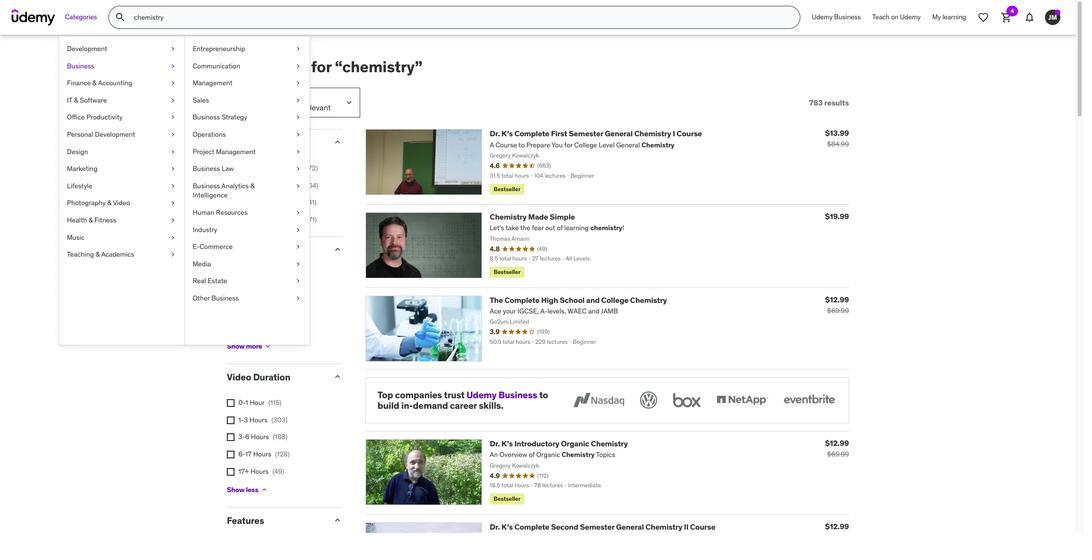 Task type: vqa. For each thing, say whether or not it's contained in the screenshot.
top Aleksandrov
no



Task type: describe. For each thing, give the bounding box(es) containing it.
0 vertical spatial management
[[193, 79, 232, 87]]

xsmall image for e-commerce
[[294, 242, 302, 252]]

783 results status
[[809, 98, 849, 107]]

chemistry right organic
[[591, 439, 628, 448]]

nasdaq image
[[571, 389, 627, 411]]

1 vertical spatial complete
[[505, 295, 540, 305]]

xsmall image for human resources
[[294, 208, 302, 217]]

box image
[[671, 389, 703, 411]]

0 horizontal spatial udemy
[[467, 389, 497, 401]]

dr. for dr. k's complete first semester general chemistry i course
[[490, 129, 500, 138]]

business inside business analytics & intelligence
[[193, 181, 220, 190]]

simple
[[550, 212, 575, 222]]

business left to at the bottom of the page
[[499, 389, 537, 401]]

hours for 6-17 hours
[[253, 450, 271, 459]]

xsmall image for office productivity
[[169, 113, 177, 122]]

xsmall image for photography & video
[[169, 199, 177, 208]]

business law link
[[185, 160, 310, 178]]

4.5
[[274, 164, 284, 173]]

(188)
[[273, 433, 288, 441]]

human resources link
[[185, 204, 310, 221]]

xsmall image for marketing
[[169, 164, 177, 174]]

the
[[490, 295, 503, 305]]

ratings
[[227, 137, 260, 149]]

e-commerce
[[193, 242, 233, 251]]

analytics
[[221, 181, 249, 190]]

$69.99 for the complete high school and college chemistry
[[827, 306, 849, 315]]

xsmall image for project management
[[294, 147, 302, 157]]

course for dr. k's complete first semester general chemistry i course
[[677, 129, 702, 138]]

العربية
[[238, 288, 253, 297]]

xsmall image for business law
[[294, 164, 302, 174]]

jm link
[[1041, 6, 1064, 29]]

accounting
[[98, 79, 132, 87]]

show less button
[[227, 480, 268, 500]]

it
[[67, 96, 72, 104]]

lifestyle
[[67, 181, 92, 190]]

783 results for "chemistry"
[[227, 57, 422, 77]]

real estate
[[193, 277, 227, 285]]

xsmall image for lifestyle
[[169, 181, 177, 191]]

17
[[245, 450, 252, 459]]

and
[[586, 295, 600, 305]]

eventbrite image
[[782, 389, 837, 411]]

xsmall image for business strategy
[[294, 113, 302, 122]]

top companies trust udemy business
[[378, 389, 537, 401]]

wishlist image
[[978, 12, 989, 23]]

xsmall image for health & fitness
[[169, 216, 177, 225]]

xsmall image for it & software
[[169, 96, 177, 105]]

dr. k's complete second semester general chemistry ii course link
[[490, 522, 716, 532]]

k's for dr. k's complete second semester general chemistry ii course
[[502, 522, 513, 532]]

xsmall image for personal development
[[169, 130, 177, 139]]

teaching
[[67, 250, 94, 259]]

sales
[[193, 96, 209, 104]]

operations link
[[185, 126, 310, 143]]

first
[[551, 129, 567, 138]]

general for first
[[605, 129, 633, 138]]

xsmall image for business
[[169, 61, 177, 71]]

4.0
[[274, 181, 284, 190]]

& for photography & video
[[107, 199, 111, 207]]

resources
[[216, 208, 248, 217]]

small image for video duration
[[333, 372, 342, 382]]

notifications image
[[1024, 12, 1036, 23]]

6-17 hours (128)
[[238, 450, 290, 459]]

& for health & fitness
[[89, 216, 93, 224]]

& for it & software
[[74, 96, 78, 104]]

dr. k's complete second semester general chemistry ii course
[[490, 522, 716, 532]]

& for 4.0 & up (464)
[[285, 181, 290, 190]]

4.0 & up (464)
[[274, 181, 318, 190]]

$12.99 for the complete high school and college chemistry
[[825, 295, 849, 304]]

sales link
[[185, 92, 310, 109]]

results for 783 results
[[824, 98, 849, 107]]

complete for second
[[514, 522, 549, 532]]

communication link
[[185, 58, 310, 75]]

strategy
[[222, 113, 247, 122]]

& for finance & accounting
[[92, 79, 97, 87]]

1 horizontal spatial video
[[227, 372, 251, 383]]

chemistry for the complete high school and college chemistry
[[630, 295, 667, 305]]

the complete high school and college chemistry
[[490, 295, 667, 305]]

(128)
[[275, 450, 290, 459]]

& for teaching & academics
[[96, 250, 100, 259]]

health & fitness link
[[59, 212, 184, 229]]

finance
[[67, 79, 91, 87]]

(303)
[[271, 416, 287, 424]]

categories
[[65, 13, 97, 21]]

personal development link
[[59, 126, 184, 143]]

shopping cart with 4 items image
[[1001, 12, 1012, 23]]

teach
[[872, 13, 890, 21]]

other business link
[[185, 290, 310, 307]]

netapp image
[[715, 389, 770, 411]]

for
[[311, 57, 332, 77]]

marketing
[[67, 164, 97, 173]]

introductory
[[514, 439, 559, 448]]

music link
[[59, 229, 184, 246]]

skills.
[[479, 400, 503, 411]]

1 vertical spatial udemy business link
[[467, 389, 537, 401]]

português
[[238, 339, 270, 348]]

office
[[67, 113, 85, 122]]

k's for dr. k's introductory organic chemistry
[[502, 439, 513, 448]]

1 horizontal spatial udemy
[[812, 13, 833, 21]]

my learning
[[932, 13, 966, 21]]

udemy image
[[12, 9, 55, 26]]

17+ hours (49)
[[238, 467, 284, 476]]

(571)
[[303, 215, 317, 224]]

chemistry made simple
[[490, 212, 575, 222]]

hours for 1-3 hours
[[249, 416, 268, 424]]

0 vertical spatial udemy business link
[[806, 6, 867, 29]]

1 vertical spatial management
[[216, 147, 256, 156]]

business up the operations
[[193, 113, 220, 122]]

xsmall image for real estate
[[294, 277, 302, 286]]

design link
[[59, 143, 184, 160]]

media link
[[185, 256, 310, 273]]

project management
[[193, 147, 256, 156]]

3-6 hours (188)
[[238, 433, 288, 441]]

office productivity link
[[59, 109, 184, 126]]

software
[[80, 96, 107, 104]]

business left teach
[[834, 13, 861, 21]]

(49)
[[273, 467, 284, 476]]

xsmall image for show more
[[264, 343, 272, 350]]

teaching & academics
[[67, 250, 134, 259]]

general for second
[[616, 522, 644, 532]]

3.0 & up (571)
[[274, 215, 317, 224]]

1-
[[238, 416, 244, 424]]

the complete high school and college chemistry link
[[490, 295, 667, 305]]

academics
[[101, 250, 134, 259]]

video duration
[[227, 372, 290, 383]]

media
[[193, 259, 211, 268]]

it & software link
[[59, 92, 184, 109]]

xsmall image for industry
[[294, 225, 302, 235]]

other business
[[193, 294, 239, 302]]

(272)
[[302, 164, 318, 173]]

xsmall image for music
[[169, 233, 177, 242]]

4 link
[[995, 6, 1018, 29]]

0 vertical spatial development
[[67, 44, 107, 53]]

6-
[[238, 450, 245, 459]]

trust
[[444, 389, 465, 401]]

health & fitness
[[67, 216, 116, 224]]

complete for first
[[514, 129, 549, 138]]

estate
[[208, 277, 227, 285]]

783 for 783 results for "chemistry"
[[227, 57, 254, 77]]

teaching & academics link
[[59, 246, 184, 263]]

finance & accounting
[[67, 79, 132, 87]]



Task type: locate. For each thing, give the bounding box(es) containing it.
$69.99 for dr. k's introductory organic chemistry
[[827, 450, 849, 459]]

business down estate
[[211, 294, 239, 302]]

companies
[[395, 389, 442, 401]]

build
[[378, 400, 399, 411]]

2 show from the top
[[227, 485, 245, 494]]

health
[[67, 216, 87, 224]]

small image for language
[[333, 244, 342, 254]]

business analytics & intelligence link
[[185, 178, 310, 204]]

business law
[[193, 164, 234, 173]]

i
[[673, 129, 675, 138]]

top
[[378, 389, 393, 401]]

chemistry for dr. k's complete second semester general chemistry ii course
[[646, 522, 682, 532]]

semester for second
[[580, 522, 615, 532]]

1 vertical spatial general
[[616, 522, 644, 532]]

xsmall image for business analytics & intelligence
[[294, 181, 302, 191]]

up for (571)
[[291, 215, 299, 224]]

small image
[[333, 244, 342, 254], [333, 372, 342, 382], [333, 515, 342, 525]]

xsmall image for sales
[[294, 96, 302, 105]]

Search for anything text field
[[132, 9, 788, 26]]

0 vertical spatial small image
[[333, 244, 342, 254]]

2 vertical spatial small image
[[333, 515, 342, 525]]

dr. k's complete first semester general chemistry i course link
[[490, 129, 702, 138]]

& right finance
[[92, 79, 97, 87]]

0 vertical spatial results
[[258, 57, 308, 77]]

college
[[601, 295, 629, 305]]

0 horizontal spatial 783
[[227, 57, 254, 77]]

1 vertical spatial dr.
[[490, 439, 500, 448]]

& for 3.0 & up (571)
[[285, 215, 290, 224]]

0 vertical spatial $12.99
[[825, 295, 849, 304]]

hours for 3-6 hours
[[251, 433, 269, 441]]

1 vertical spatial semester
[[580, 522, 615, 532]]

2 horizontal spatial udemy
[[900, 13, 921, 21]]

xsmall image for finance & accounting
[[169, 79, 177, 88]]

dr. k's complete first semester general chemistry i course
[[490, 129, 702, 138]]

small image
[[333, 137, 342, 147]]

semester right the 'second'
[[580, 522, 615, 532]]

1 vertical spatial course
[[690, 522, 716, 532]]

xsmall image inside show less button
[[260, 486, 268, 494]]

udemy business link left to at the bottom of the page
[[467, 389, 537, 401]]

xsmall image for teaching & academics
[[169, 250, 177, 259]]

chemistry made simple link
[[490, 212, 575, 222]]

2 $69.99 from the top
[[827, 450, 849, 459]]

$19.99
[[825, 211, 849, 221]]

1 small image from the top
[[333, 244, 342, 254]]

second
[[551, 522, 578, 532]]

xsmall image inside the business law link
[[294, 164, 302, 174]]

xsmall image for media
[[294, 259, 302, 269]]

1 vertical spatial k's
[[502, 439, 513, 448]]

xsmall image inside photography & video link
[[169, 199, 177, 208]]

783 for 783 results
[[809, 98, 823, 107]]

show more
[[227, 342, 262, 351]]

my
[[932, 13, 941, 21]]

development down categories dropdown button
[[67, 44, 107, 53]]

0 vertical spatial show
[[227, 342, 245, 351]]

$12.99 $69.99 for dr. k's introductory organic chemistry
[[825, 438, 849, 459]]

1 up from the top
[[291, 164, 299, 173]]

& inside business analytics & intelligence
[[250, 181, 255, 190]]

chemistry left i
[[634, 129, 671, 138]]

6
[[245, 433, 249, 441]]

0 vertical spatial k's
[[502, 129, 513, 138]]

learning
[[943, 13, 966, 21]]

hours right 17
[[253, 450, 271, 459]]

0 vertical spatial general
[[605, 129, 633, 138]]

1 vertical spatial show
[[227, 485, 245, 494]]

xsmall image inside human resources link
[[294, 208, 302, 217]]

xsmall image inside entrepreneurship link
[[294, 44, 302, 54]]

1 $12.99 $69.99 from the top
[[825, 295, 849, 315]]

0 vertical spatial complete
[[514, 129, 549, 138]]

human resources
[[193, 208, 248, 217]]

0 vertical spatial 783
[[227, 57, 254, 77]]

xsmall image inside business link
[[169, 61, 177, 71]]

xsmall image inside business analytics & intelligence 'link'
[[294, 181, 302, 191]]

you have alerts image
[[1055, 10, 1061, 15]]

on
[[891, 13, 899, 21]]

0 horizontal spatial video
[[113, 199, 130, 207]]

show for language
[[227, 342, 245, 351]]

xsmall image for design
[[169, 147, 177, 157]]

xsmall image inside development link
[[169, 44, 177, 54]]

course right ii
[[690, 522, 716, 532]]

dr. k's introductory organic chemistry
[[490, 439, 628, 448]]

management
[[193, 79, 232, 87], [216, 147, 256, 156]]

1 vertical spatial 783
[[809, 98, 823, 107]]

& right 3.0
[[285, 215, 290, 224]]

3
[[244, 416, 248, 424]]

$84.99
[[827, 140, 849, 149]]

1 vertical spatial $12.99 $69.99
[[825, 438, 849, 459]]

management down communication
[[193, 79, 232, 87]]

xsmall image for entrepreneurship
[[294, 44, 302, 54]]

up for (464)
[[291, 181, 299, 190]]

$12.99 $69.99 for the complete high school and college chemistry
[[825, 295, 849, 315]]

chemistry right college
[[630, 295, 667, 305]]

dr.
[[490, 129, 500, 138], [490, 439, 500, 448], [490, 522, 500, 532]]

design
[[67, 147, 88, 156]]

xsmall image inside business strategy link
[[294, 113, 302, 122]]

& right 4.5
[[285, 164, 289, 173]]

xsmall image for management
[[294, 79, 302, 88]]

dr. for dr. k's complete second semester general chemistry ii course
[[490, 522, 500, 532]]

3 up from the top
[[291, 215, 299, 224]]

human
[[193, 208, 214, 217]]

xsmall image inside music link
[[169, 233, 177, 242]]

up left (272)
[[291, 164, 299, 173]]

xsmall image inside media link
[[294, 259, 302, 269]]

photography & video
[[67, 199, 130, 207]]

1 dr. from the top
[[490, 129, 500, 138]]

xsmall image inside health & fitness link
[[169, 216, 177, 225]]

2 vertical spatial dr.
[[490, 522, 500, 532]]

2 dr. from the top
[[490, 439, 500, 448]]

ratings button
[[227, 137, 325, 149]]

3 $12.99 from the top
[[825, 521, 849, 531]]

dr. for dr. k's introductory organic chemistry
[[490, 439, 500, 448]]

1 horizontal spatial udemy business link
[[806, 6, 867, 29]]

1 show from the top
[[227, 342, 245, 351]]

& right analytics
[[250, 181, 255, 190]]

hours right 17+
[[251, 467, 269, 476]]

udemy business link
[[806, 6, 867, 29], [467, 389, 537, 401]]

semester right first
[[569, 129, 603, 138]]

results inside 783 results status
[[824, 98, 849, 107]]

xsmall image inside other business link
[[294, 294, 302, 303]]

0 vertical spatial video
[[113, 199, 130, 207]]

course right i
[[677, 129, 702, 138]]

marketing link
[[59, 160, 184, 178]]

xsmall image
[[169, 44, 177, 54], [169, 61, 177, 71], [294, 113, 302, 122], [169, 164, 177, 174], [294, 181, 302, 191], [169, 199, 177, 208], [294, 208, 302, 217], [294, 259, 302, 269], [294, 294, 302, 303], [227, 323, 235, 331], [227, 434, 235, 441], [227, 468, 235, 476]]

1 k's from the top
[[502, 129, 513, 138]]

to build in-demand career skills.
[[378, 389, 548, 411]]

in-
[[401, 400, 413, 411]]

show less
[[227, 485, 258, 494]]

features
[[227, 515, 264, 527]]

783 inside status
[[809, 98, 823, 107]]

hour
[[250, 398, 265, 407]]

1 $69.99 from the top
[[827, 306, 849, 315]]

development down the office productivity link
[[95, 130, 135, 139]]

video duration button
[[227, 372, 325, 383]]

1 vertical spatial $12.99
[[825, 438, 849, 448]]

hours right 6
[[251, 433, 269, 441]]

xsmall image for communication
[[294, 61, 302, 71]]

teach on udemy
[[872, 13, 921, 21]]

intelligence
[[193, 191, 228, 200]]

xsmall image inside marketing link
[[169, 164, 177, 174]]

volkswagen image
[[638, 389, 659, 411]]

lifestyle link
[[59, 178, 184, 195]]

up for (272)
[[291, 164, 299, 173]]

xsmall image inside teaching & academics link
[[169, 250, 177, 259]]

1 vertical spatial results
[[824, 98, 849, 107]]

udemy
[[812, 13, 833, 21], [900, 13, 921, 21], [467, 389, 497, 401]]

more
[[246, 342, 262, 351]]

up
[[291, 164, 299, 173], [291, 181, 299, 190], [291, 215, 299, 224]]

xsmall image inside the office productivity link
[[169, 113, 177, 122]]

school
[[560, 295, 585, 305]]

business up the intelligence
[[193, 181, 220, 190]]

3.0
[[274, 215, 284, 224]]

e-commerce link
[[185, 238, 310, 256]]

xsmall image inside it & software link
[[169, 96, 177, 105]]

less
[[246, 485, 258, 494]]

& right "teaching"
[[96, 250, 100, 259]]

show left less
[[227, 485, 245, 494]]

chemistry left made at the top of the page
[[490, 212, 527, 222]]

up left (464)
[[291, 181, 299, 190]]

udemy business link left teach
[[806, 6, 867, 29]]

chemistry left ii
[[646, 522, 682, 532]]

management link
[[185, 75, 310, 92]]

1 horizontal spatial results
[[824, 98, 849, 107]]

up left (571)
[[291, 215, 299, 224]]

other
[[193, 294, 210, 302]]

2 k's from the top
[[502, 439, 513, 448]]

xsmall image
[[294, 44, 302, 54], [294, 61, 302, 71], [169, 79, 177, 88], [294, 79, 302, 88], [169, 96, 177, 105], [294, 96, 302, 105], [169, 113, 177, 122], [169, 130, 177, 139], [294, 130, 302, 139], [169, 147, 177, 157], [294, 147, 302, 157], [294, 164, 302, 174], [169, 181, 177, 191], [169, 216, 177, 225], [294, 225, 302, 235], [169, 233, 177, 242], [294, 242, 302, 252], [169, 250, 177, 259], [227, 272, 235, 280], [294, 277, 302, 286], [227, 289, 235, 297], [227, 306, 235, 314], [264, 343, 272, 350], [227, 399, 235, 407], [227, 417, 235, 424], [227, 451, 235, 459], [260, 486, 268, 494]]

xsmall image inside personal development link
[[169, 130, 177, 139]]

xsmall image for other business
[[294, 294, 302, 303]]

it & software
[[67, 96, 107, 104]]

xsmall image inside management link
[[294, 79, 302, 88]]

0-1 hour (115)
[[238, 398, 281, 407]]

3 small image from the top
[[333, 515, 342, 525]]

2 $12.99 $69.99 from the top
[[825, 438, 849, 459]]

video up 0- in the bottom left of the page
[[227, 372, 251, 383]]

1 vertical spatial small image
[[333, 372, 342, 382]]

show inside show more button
[[227, 342, 245, 351]]

2 up from the top
[[291, 181, 299, 190]]

xsmall image for show less
[[260, 486, 268, 494]]

& up fitness
[[107, 199, 111, 207]]

& right it
[[74, 96, 78, 104]]

results up $13.99
[[824, 98, 849, 107]]

show inside show less button
[[227, 485, 245, 494]]

2 vertical spatial up
[[291, 215, 299, 224]]

video down lifestyle link
[[113, 199, 130, 207]]

& right health
[[89, 216, 93, 224]]

show for video duration
[[227, 485, 245, 494]]

0 vertical spatial course
[[677, 129, 702, 138]]

0 vertical spatial $69.99
[[827, 306, 849, 315]]

xsmall image for development
[[169, 44, 177, 54]]

2 vertical spatial k's
[[502, 522, 513, 532]]

small image for features
[[333, 515, 342, 525]]

industry
[[193, 225, 217, 234]]

entrepreneurship link
[[185, 40, 310, 58]]

1 vertical spatial $69.99
[[827, 450, 849, 459]]

chemistry for dr. k's complete first semester general chemistry i course
[[634, 129, 671, 138]]

results left for at the left
[[258, 57, 308, 77]]

business link
[[59, 58, 184, 75]]

jm
[[1049, 13, 1057, 21]]

xsmall image inside the finance & accounting link
[[169, 79, 177, 88]]

to
[[539, 389, 548, 401]]

office productivity
[[67, 113, 123, 122]]

general
[[605, 129, 633, 138], [616, 522, 644, 532]]

xsmall image inside e-commerce link
[[294, 242, 302, 252]]

development link
[[59, 40, 184, 58]]

results for 783 results for "chemistry"
[[258, 57, 308, 77]]

communication
[[193, 61, 240, 70]]

hours right 3 on the bottom left of page
[[249, 416, 268, 424]]

xsmall image inside real estate link
[[294, 277, 302, 286]]

1-3 hours (303)
[[238, 416, 287, 424]]

2 $12.99 from the top
[[825, 438, 849, 448]]

xsmall image inside sales link
[[294, 96, 302, 105]]

$12.99 for dr. k's introductory organic chemistry
[[825, 438, 849, 448]]

& right 4.0
[[285, 181, 290, 190]]

0 vertical spatial dr.
[[490, 129, 500, 138]]

xsmall image inside communication link
[[294, 61, 302, 71]]

xsmall image inside project management link
[[294, 147, 302, 157]]

xsmall image inside design link
[[169, 147, 177, 157]]

complete
[[514, 129, 549, 138], [505, 295, 540, 305], [514, 522, 549, 532]]

xsmall image inside operations link
[[294, 130, 302, 139]]

1 vertical spatial development
[[95, 130, 135, 139]]

xsmall image inside industry link
[[294, 225, 302, 235]]

2 vertical spatial complete
[[514, 522, 549, 532]]

video
[[113, 199, 130, 207], [227, 372, 251, 383]]

language
[[227, 244, 269, 256]]

xsmall image inside lifestyle link
[[169, 181, 177, 191]]

complete right the on the left of the page
[[505, 295, 540, 305]]

complete left first
[[514, 129, 549, 138]]

e-
[[193, 242, 200, 251]]

& for 4.5 & up (272)
[[285, 164, 289, 173]]

business up finance
[[67, 61, 94, 70]]

2 vertical spatial $12.99
[[825, 521, 849, 531]]

0 horizontal spatial udemy business link
[[467, 389, 537, 401]]

semester for first
[[569, 129, 603, 138]]

show left more
[[227, 342, 245, 351]]

0 horizontal spatial results
[[258, 57, 308, 77]]

1 horizontal spatial 783
[[809, 98, 823, 107]]

k's for dr. k's complete first semester general chemistry i course
[[502, 129, 513, 138]]

music
[[67, 233, 85, 242]]

management up law
[[216, 147, 256, 156]]

complete left the 'second'
[[514, 522, 549, 532]]

1 vertical spatial up
[[291, 181, 299, 190]]

show more button
[[227, 337, 272, 356]]

0 vertical spatial $12.99 $69.99
[[825, 295, 849, 315]]

1 $12.99 from the top
[[825, 295, 849, 304]]

0 vertical spatial up
[[291, 164, 299, 173]]

real
[[193, 277, 206, 285]]

xsmall image for operations
[[294, 130, 302, 139]]

2 small image from the top
[[333, 372, 342, 382]]

submit search image
[[115, 12, 126, 23]]

course for dr. k's complete second semester general chemistry ii course
[[690, 522, 716, 532]]

1 vertical spatial video
[[227, 372, 251, 383]]

3 dr. from the top
[[490, 522, 500, 532]]

xsmall image inside show more button
[[264, 343, 272, 350]]

business down project
[[193, 164, 220, 173]]

0 vertical spatial semester
[[569, 129, 603, 138]]

$12.99
[[825, 295, 849, 304], [825, 438, 849, 448], [825, 521, 849, 531]]

3 k's from the top
[[502, 522, 513, 532]]



